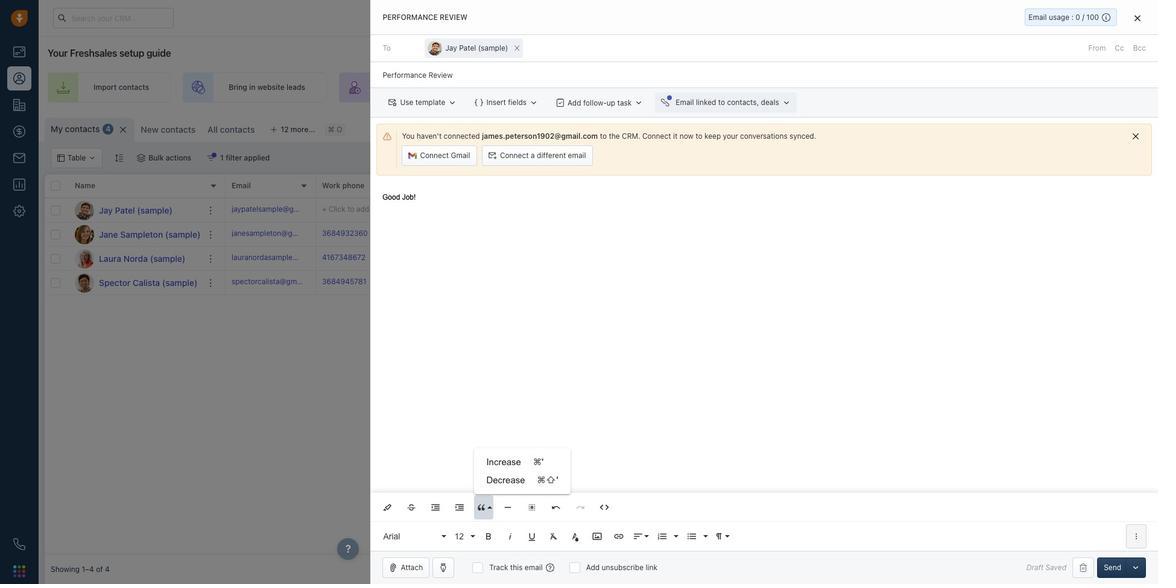 Task type: describe. For each thing, give the bounding box(es) containing it.
conversations
[[740, 132, 788, 141]]

your up 'use'
[[406, 83, 422, 92]]

add contact button
[[1088, 118, 1153, 138]]

decrease
[[487, 475, 525, 485]]

insert fields
[[487, 98, 527, 107]]

×
[[514, 41, 521, 54]]

patel for jay patel (sample)
[[115, 205, 135, 215]]

up inside × dialog
[[607, 98, 616, 107]]

import for import contacts link
[[94, 83, 117, 92]]

invite your team
[[385, 83, 441, 92]]

send
[[1105, 563, 1122, 572]]

⌘⇧'
[[538, 475, 559, 485]]

j image
[[75, 201, 94, 220]]

phone
[[343, 181, 365, 190]]

row group containing jaypatelsample@gmail.com
[[226, 199, 1153, 295]]

review
[[440, 13, 468, 22]]

jay patel (sample) link
[[99, 204, 173, 216]]

increase
[[487, 457, 521, 467]]

template
[[416, 98, 446, 107]]

bulk actions
[[149, 153, 191, 162]]

follow-
[[584, 98, 607, 107]]

janesampleton@gmail.com link
[[232, 228, 323, 241]]

jane sampleton (sample)
[[99, 229, 201, 239]]

connect for connect gmail
[[420, 151, 449, 160]]

select all image
[[527, 502, 538, 513]]

add deal link
[[970, 72, 1068, 103]]

arial button
[[379, 524, 448, 549]]

lauranordasample@gmail.com link
[[232, 252, 334, 265]]

laura norda (sample)
[[99, 253, 186, 263]]

l image
[[75, 249, 94, 268]]

press space to select this row. row containing janesampleton@gmail.com
[[226, 223, 1153, 247]]

customize table
[[913, 123, 970, 132]]

0
[[1076, 13, 1081, 22]]

contact
[[1120, 123, 1147, 132]]

12 more... button
[[264, 121, 322, 138]]

pipeline
[[908, 83, 936, 92]]

performance
[[383, 13, 438, 22]]

to inside row group
[[348, 205, 355, 214]]

use template
[[400, 98, 446, 107]]

contacts,
[[728, 98, 759, 107]]

jaypatelsample@gmail.com
[[232, 205, 324, 214]]

filter
[[226, 153, 242, 162]]

this
[[510, 563, 523, 572]]

underline (⌘u) image
[[527, 531, 538, 542]]

create sales sequence link
[[642, 72, 788, 103]]

j image
[[75, 225, 94, 244]]

add for add follow-up task
[[568, 98, 582, 107]]

new
[[141, 124, 159, 135]]

unordered list image
[[687, 531, 698, 542]]

sales inside "link"
[[888, 83, 906, 92]]

more...
[[291, 125, 316, 134]]

invite
[[385, 83, 404, 92]]

jane sampleton (sample) link
[[99, 228, 201, 240]]

12 button
[[450, 524, 477, 549]]

your inside × dialog
[[723, 132, 738, 141]]

import contacts group
[[983, 118, 1082, 138]]

(sample) for jay patel (sample) ×
[[478, 44, 508, 53]]

email usage : 0 / 100
[[1029, 13, 1100, 22]]

0 horizontal spatial email
[[232, 181, 251, 190]]

add unsubscribe link
[[586, 563, 658, 572]]

guide
[[147, 48, 171, 59]]

Write a subject line text field
[[371, 62, 1159, 88]]

spectorcalista@gmail.com
[[232, 277, 321, 286]]

score
[[503, 181, 524, 190]]

usage
[[1050, 13, 1070, 22]]

insert
[[487, 98, 506, 107]]

connect a different email button
[[482, 146, 593, 166]]

code view image
[[600, 502, 610, 513]]

janesampleton@gmail.com
[[232, 229, 323, 238]]

insert link (⌘k) image
[[614, 531, 625, 542]]

new contacts
[[141, 124, 196, 135]]

draft saved
[[1027, 563, 1067, 572]]

jay for jay patel (sample) ×
[[446, 44, 457, 53]]

route leads to your team
[[521, 83, 608, 92]]

4 inside my contacts 4
[[106, 125, 111, 134]]

press space to select this row. row containing spector calista (sample)
[[45, 271, 226, 295]]

cc
[[1116, 44, 1125, 53]]

text color image
[[571, 531, 581, 542]]

email linked to contacts, deals
[[676, 98, 780, 107]]

team inside invite your team link
[[424, 83, 441, 92]]

to left the
[[600, 132, 607, 141]]

jay patel (sample)
[[99, 205, 173, 215]]

⌘ o
[[328, 125, 342, 134]]

setup
[[119, 48, 144, 59]]

4167348672 link
[[322, 252, 366, 265]]

invite your team link
[[339, 72, 463, 103]]

contacts right "my"
[[65, 124, 100, 134]]

arial
[[383, 531, 400, 541]]

add for add contact
[[1104, 123, 1118, 132]]

import contacts for import contacts link
[[94, 83, 149, 92]]

connect for connect a different email
[[500, 151, 529, 160]]

Search your CRM... text field
[[53, 8, 174, 28]]

laura norda (sample) link
[[99, 253, 186, 265]]

name
[[75, 181, 95, 190]]

status
[[775, 181, 798, 190]]

1–4
[[82, 565, 94, 574]]

lauranordasample@gmail.com
[[232, 253, 334, 262]]

linked
[[696, 98, 717, 107]]

create
[[688, 83, 711, 92]]

o
[[337, 125, 342, 134]]

12 for 12
[[455, 531, 464, 541]]

contacts up actions
[[161, 124, 196, 135]]

activity
[[431, 181, 458, 190]]

of
[[96, 565, 103, 574]]

account
[[865, 181, 895, 190]]

email for usage
[[1029, 13, 1047, 22]]

track
[[490, 563, 508, 572]]

grid containing jay patel (sample)
[[45, 173, 1153, 555]]

import contacts link
[[48, 72, 171, 103]]

container_wx8msf4aqz5i3rn1 image
[[902, 124, 910, 132]]

a
[[531, 151, 535, 160]]

deals
[[761, 98, 780, 107]]

it
[[674, 132, 678, 141]]

use
[[400, 98, 414, 107]]

spector calista (sample) link
[[99, 277, 198, 289]]

1 sales from the left
[[713, 83, 731, 92]]

add for add unsubscribe link
[[586, 563, 600, 572]]

italic (⌘i) image
[[505, 531, 516, 542]]

team inside route leads to your team link
[[590, 83, 608, 92]]

clear formatting image
[[549, 531, 560, 542]]

0 horizontal spatial email
[[525, 563, 543, 572]]

decrease indent (⌘[) image
[[431, 502, 441, 513]]

bring in website leads link
[[183, 72, 327, 103]]



Task type: locate. For each thing, give the bounding box(es) containing it.
james.peterson1902@gmail.com
[[482, 132, 598, 141]]

your
[[406, 83, 422, 92], [573, 83, 588, 92], [871, 83, 886, 92], [723, 132, 738, 141]]

set up your sales pipeline link
[[801, 72, 958, 103]]

freshsales
[[70, 48, 117, 59]]

add for add deal
[[1016, 83, 1030, 92]]

import down your freshsales setup guide
[[94, 83, 117, 92]]

12 inside 'button'
[[281, 125, 289, 134]]

⌘'
[[533, 457, 544, 467]]

import inside import contacts "button"
[[1000, 123, 1023, 132]]

1 left filter on the top of the page
[[220, 153, 224, 162]]

sequence
[[733, 83, 767, 92]]

4 right of
[[105, 565, 110, 574]]

connect left a
[[500, 151, 529, 160]]

add inside button
[[1104, 123, 1118, 132]]

sales left pipeline
[[888, 83, 906, 92]]

insert image (⌘p) image
[[592, 531, 603, 542]]

0 horizontal spatial patel
[[115, 205, 135, 215]]

jay for jay patel (sample)
[[99, 205, 113, 215]]

1 for 1 filter applied
[[220, 153, 224, 162]]

1 horizontal spatial 1
[[1079, 10, 1083, 18]]

1 horizontal spatial leads
[[543, 83, 562, 92]]

0 horizontal spatial import contacts
[[94, 83, 149, 92]]

jay patel (sample) ×
[[446, 41, 521, 54]]

1 left /
[[1079, 10, 1083, 18]]

jaypatelsample@gmail.com link
[[232, 204, 324, 217]]

1 horizontal spatial patel
[[459, 44, 476, 53]]

paragraph format image
[[714, 531, 725, 542]]

2 horizontal spatial connect
[[643, 132, 672, 141]]

contacts down deal
[[1025, 123, 1055, 132]]

4 right my contacts link
[[106, 125, 111, 134]]

1 horizontal spatial email
[[568, 151, 586, 160]]

your right set
[[871, 83, 886, 92]]

press space to select this row. row containing lauranordasample@gmail.com
[[226, 247, 1153, 271]]

12 left more...
[[281, 125, 289, 134]]

press space to select this row. row containing laura norda (sample)
[[45, 247, 226, 271]]

2 leads from the left
[[543, 83, 562, 92]]

1 vertical spatial import contacts
[[1000, 123, 1055, 132]]

press space to select this row. row containing jane sampleton (sample)
[[45, 223, 226, 247]]

jay inside jay patel (sample) ×
[[446, 44, 457, 53]]

send email image
[[1046, 14, 1054, 22]]

spector calista (sample)
[[99, 277, 198, 288]]

1 vertical spatial 4
[[105, 565, 110, 574]]

1 inside "button"
[[220, 153, 224, 162]]

up right set
[[860, 83, 869, 92]]

0 vertical spatial import contacts
[[94, 83, 149, 92]]

new contacts button
[[135, 118, 202, 142], [141, 124, 196, 135]]

patel inside row group
[[115, 205, 135, 215]]

3684932360 link
[[322, 228, 368, 241]]

email inside button
[[568, 151, 586, 160]]

freshworks switcher image
[[13, 565, 25, 577]]

undo (⌘z) image
[[551, 502, 562, 513]]

row group
[[45, 199, 226, 295], [226, 199, 1153, 295]]

1
[[1079, 10, 1083, 18], [220, 153, 224, 162]]

application containing increase
[[371, 181, 1159, 551]]

1 team from the left
[[424, 83, 441, 92]]

0 horizontal spatial 12
[[281, 125, 289, 134]]

(sample) inside jay patel (sample) ×
[[478, 44, 508, 53]]

showing 1–4 of 4
[[51, 565, 110, 574]]

3684945781
[[322, 277, 366, 286]]

add follow-up task
[[568, 98, 632, 107]]

import contacts inside import contacts link
[[94, 83, 149, 92]]

add down route leads to your team
[[568, 98, 582, 107]]

(sample) up the jane sampleton (sample)
[[137, 205, 173, 215]]

all contacts
[[208, 124, 255, 135]]

0 horizontal spatial 1
[[220, 153, 224, 162]]

now
[[680, 132, 694, 141]]

attach button
[[383, 558, 430, 578]]

calista
[[133, 277, 160, 288]]

2 container_wx8msf4aqz5i3rn1 image from the left
[[207, 154, 216, 162]]

name row
[[45, 174, 226, 199]]

sales up email linked to contacts, deals button
[[713, 83, 731, 92]]

(sample) down jane sampleton (sample) link
[[150, 253, 186, 263]]

cell
[[497, 199, 588, 222], [588, 199, 678, 222], [678, 199, 769, 222], [769, 199, 859, 222], [859, 199, 950, 222], [950, 199, 1153, 222], [407, 223, 497, 246], [497, 223, 588, 246], [588, 223, 678, 246], [678, 223, 769, 246], [769, 223, 859, 246], [859, 223, 950, 246], [950, 223, 1153, 246], [407, 247, 497, 270], [497, 247, 588, 270], [588, 247, 678, 270], [678, 247, 769, 270], [769, 247, 859, 270], [859, 247, 950, 270], [950, 247, 1153, 270], [407, 271, 497, 295], [497, 271, 588, 295], [588, 271, 678, 295], [678, 271, 769, 295], [769, 271, 859, 295], [859, 271, 950, 295], [950, 271, 1153, 295]]

leads right website
[[287, 83, 305, 92]]

0 vertical spatial up
[[860, 83, 869, 92]]

janesampleton@gmail.com 3684932360
[[232, 229, 368, 238]]

12 for 12 more...
[[281, 125, 289, 134]]

add left deal
[[1016, 83, 1030, 92]]

import for import contacts "button"
[[1000, 123, 1023, 132]]

container_wx8msf4aqz5i3rn1 image
[[137, 154, 146, 162], [207, 154, 216, 162]]

2 horizontal spatial email
[[1029, 13, 1047, 22]]

email for linked
[[676, 98, 694, 107]]

container_wx8msf4aqz5i3rn1 image inside 1 filter applied "button"
[[207, 154, 216, 162]]

0 vertical spatial patel
[[459, 44, 476, 53]]

your
[[48, 48, 68, 59]]

patel down review
[[459, 44, 476, 53]]

my
[[51, 124, 63, 134]]

add deal
[[1016, 83, 1046, 92]]

customize table button
[[894, 118, 977, 138]]

(sample) for spector calista (sample)
[[162, 277, 198, 288]]

× dialog
[[371, 0, 1159, 584]]

patel inside jay patel (sample) ×
[[459, 44, 476, 53]]

2 team from the left
[[590, 83, 608, 92]]

email
[[1029, 13, 1047, 22], [676, 98, 694, 107], [232, 181, 251, 190]]

press space to select this row. row containing jaypatelsample@gmail.com
[[226, 199, 1153, 223]]

email right different
[[568, 151, 586, 160]]

jay down review
[[446, 44, 457, 53]]

0 vertical spatial email
[[1029, 13, 1047, 22]]

(sample) for jane sampleton (sample)
[[165, 229, 201, 239]]

1 horizontal spatial connect
[[500, 151, 529, 160]]

sampleton
[[120, 229, 163, 239]]

route
[[521, 83, 541, 92]]

fields
[[508, 98, 527, 107]]

team up add follow-up task
[[590, 83, 608, 92]]

table
[[952, 123, 970, 132]]

to up add follow-up task
[[564, 83, 571, 92]]

(sample) left × link
[[478, 44, 508, 53]]

1 link
[[1066, 8, 1087, 28]]

insert fields button
[[469, 92, 544, 113]]

import inside import contacts link
[[94, 83, 117, 92]]

container_wx8msf4aqz5i3rn1 image for 1 filter applied "button"
[[207, 154, 216, 162]]

jay inside row group
[[99, 205, 113, 215]]

s image
[[75, 273, 94, 292]]

applied
[[244, 153, 270, 162]]

synced.
[[790, 132, 817, 141]]

import down add deal link
[[1000, 123, 1023, 132]]

email down 1 filter applied "button"
[[232, 181, 251, 190]]

0 horizontal spatial team
[[424, 83, 441, 92]]

link
[[646, 563, 658, 572]]

import contacts down setup
[[94, 83, 149, 92]]

customize
[[913, 123, 950, 132]]

3684932360
[[322, 229, 368, 238]]

12 left "bold (⌘b)" image at the bottom left of the page
[[455, 531, 464, 541]]

email down create
[[676, 98, 694, 107]]

to left add
[[348, 205, 355, 214]]

sales
[[713, 83, 731, 92], [888, 83, 906, 92]]

saved
[[1046, 563, 1067, 572]]

bcc
[[1134, 44, 1147, 53]]

phone image
[[13, 538, 25, 550]]

contacts inside "button"
[[1025, 123, 1055, 132]]

0 horizontal spatial leads
[[287, 83, 305, 92]]

up
[[860, 83, 869, 92], [607, 98, 616, 107]]

jaypatelsample@gmail.com + click to add
[[232, 205, 370, 214]]

up left task
[[607, 98, 616, 107]]

container_wx8msf4aqz5i3rn1 image inside bulk actions "button"
[[137, 154, 146, 162]]

container_wx8msf4aqz5i3rn1 image for bulk actions "button"
[[137, 154, 146, 162]]

connect
[[643, 132, 672, 141], [420, 151, 449, 160], [500, 151, 529, 160]]

1 vertical spatial patel
[[115, 205, 135, 215]]

bold (⌘b) image
[[484, 531, 495, 542]]

connect inside connect a different email button
[[500, 151, 529, 160]]

⌘
[[328, 125, 335, 134]]

bring in website leads
[[229, 83, 305, 92]]

contacts right all
[[220, 124, 255, 135]]

jay right j image
[[99, 205, 113, 215]]

(sample) for laura norda (sample)
[[150, 253, 186, 263]]

0 vertical spatial 4
[[106, 125, 111, 134]]

0 horizontal spatial import
[[94, 83, 117, 92]]

1 horizontal spatial import contacts
[[1000, 123, 1055, 132]]

ordered list image
[[657, 531, 668, 542]]

add left contact
[[1104, 123, 1118, 132]]

team up template
[[424, 83, 441, 92]]

grid
[[45, 173, 1153, 555]]

0 horizontal spatial container_wx8msf4aqz5i3rn1 image
[[137, 154, 146, 162]]

0 vertical spatial 1
[[1079, 10, 1083, 18]]

connect inside button
[[420, 151, 449, 160]]

connect left it at the top of the page
[[643, 132, 672, 141]]

1 filter applied button
[[199, 148, 278, 168]]

row group containing jay patel (sample)
[[45, 199, 226, 295]]

my contacts 4
[[51, 124, 111, 134]]

patel down name row
[[115, 205, 135, 215]]

0 horizontal spatial up
[[607, 98, 616, 107]]

deal
[[1032, 83, 1046, 92]]

contacts down setup
[[119, 83, 149, 92]]

1 vertical spatial import
[[1000, 123, 1023, 132]]

bulk actions button
[[129, 148, 199, 168]]

connected
[[444, 132, 480, 141]]

crm.
[[622, 132, 641, 141]]

patel for jay patel (sample) ×
[[459, 44, 476, 53]]

click
[[329, 205, 346, 214]]

to right now
[[696, 132, 703, 141]]

1 horizontal spatial team
[[590, 83, 608, 92]]

import contacts for import contacts "button"
[[1000, 123, 1055, 132]]

0 vertical spatial import
[[94, 83, 117, 92]]

1 horizontal spatial up
[[860, 83, 869, 92]]

0 horizontal spatial jay
[[99, 205, 113, 215]]

to inside route leads to your team link
[[564, 83, 571, 92]]

press space to select this row. row containing jay patel (sample)
[[45, 199, 226, 223]]

1 leads from the left
[[287, 83, 305, 92]]

showing
[[51, 565, 80, 574]]

2 vertical spatial email
[[232, 181, 251, 190]]

1 horizontal spatial container_wx8msf4aqz5i3rn1 image
[[207, 154, 216, 162]]

your inside "link"
[[871, 83, 886, 92]]

align image
[[633, 531, 644, 542]]

import contacts button
[[983, 118, 1061, 138]]

add contact
[[1104, 123, 1147, 132]]

email left usage
[[1029, 13, 1047, 22]]

2 sales from the left
[[888, 83, 906, 92]]

email inside email linked to contacts, deals button
[[676, 98, 694, 107]]

haven't
[[417, 132, 442, 141]]

0 horizontal spatial connect
[[420, 151, 449, 160]]

actions
[[166, 153, 191, 162]]

1 for 1
[[1079, 10, 1083, 18]]

import contacts inside import contacts "button"
[[1000, 123, 1055, 132]]

1 vertical spatial email
[[525, 563, 543, 572]]

application
[[371, 181, 1159, 551]]

website
[[258, 83, 285, 92]]

unsubscribe
[[602, 563, 644, 572]]

your right keep
[[723, 132, 738, 141]]

+
[[322, 205, 327, 214]]

1 horizontal spatial jay
[[446, 44, 457, 53]]

container_wx8msf4aqz5i3rn1 image left filter on the top of the page
[[207, 154, 216, 162]]

work phone
[[322, 181, 365, 190]]

redo (⌘⇧z) image
[[575, 502, 586, 513]]

import contacts down add deal
[[1000, 123, 1055, 132]]

to right linked
[[719, 98, 726, 107]]

1 row group from the left
[[45, 199, 226, 295]]

(sample) right sampleton
[[165, 229, 201, 239]]

bring
[[229, 83, 247, 92]]

(sample) for jay patel (sample)
[[137, 205, 173, 215]]

close image
[[1135, 14, 1141, 21]]

to inside email linked to contacts, deals button
[[719, 98, 726, 107]]

gmail
[[451, 151, 470, 160]]

0 vertical spatial 12
[[281, 125, 289, 134]]

press space to select this row. row
[[45, 199, 226, 223], [226, 199, 1153, 223], [45, 223, 226, 247], [226, 223, 1153, 247], [45, 247, 226, 271], [226, 247, 1153, 271], [45, 271, 226, 295], [226, 271, 1153, 295]]

connect down haven't
[[420, 151, 449, 160]]

1 vertical spatial 1
[[220, 153, 224, 162]]

100
[[1087, 13, 1100, 22]]

leads right route
[[543, 83, 562, 92]]

performance review
[[383, 13, 468, 22]]

(sample) right the calista
[[162, 277, 198, 288]]

press space to select this row. row containing spectorcalista@gmail.com
[[226, 271, 1153, 295]]

1 horizontal spatial email
[[676, 98, 694, 107]]

0 vertical spatial email
[[568, 151, 586, 160]]

your up follow-
[[573, 83, 588, 92]]

1 vertical spatial email
[[676, 98, 694, 107]]

1 vertical spatial up
[[607, 98, 616, 107]]

1 vertical spatial 12
[[455, 531, 464, 541]]

email right this
[[525, 563, 543, 572]]

route leads to your team link
[[475, 72, 630, 103]]

next
[[413, 181, 429, 190]]

0 vertical spatial jay
[[446, 44, 457, 53]]

spectorcalista@gmail.com link
[[232, 276, 321, 289]]

12 inside "dropdown button"
[[455, 531, 464, 541]]

add left unsubscribe
[[586, 563, 600, 572]]

connect a different email
[[500, 151, 586, 160]]

up inside "link"
[[860, 83, 869, 92]]

1 horizontal spatial import
[[1000, 123, 1023, 132]]

12
[[281, 125, 289, 134], [455, 531, 464, 541]]

0 horizontal spatial sales
[[713, 83, 731, 92]]

phone element
[[7, 532, 31, 556]]

1 vertical spatial jay
[[99, 205, 113, 215]]

container_wx8msf4aqz5i3rn1 image left bulk
[[137, 154, 146, 162]]

2 row group from the left
[[226, 199, 1153, 295]]

1 container_wx8msf4aqz5i3rn1 image from the left
[[137, 154, 146, 162]]

1 horizontal spatial 12
[[455, 531, 464, 541]]

1 horizontal spatial sales
[[888, 83, 906, 92]]



Task type: vqa. For each thing, say whether or not it's contained in the screenshot.
Explore
no



